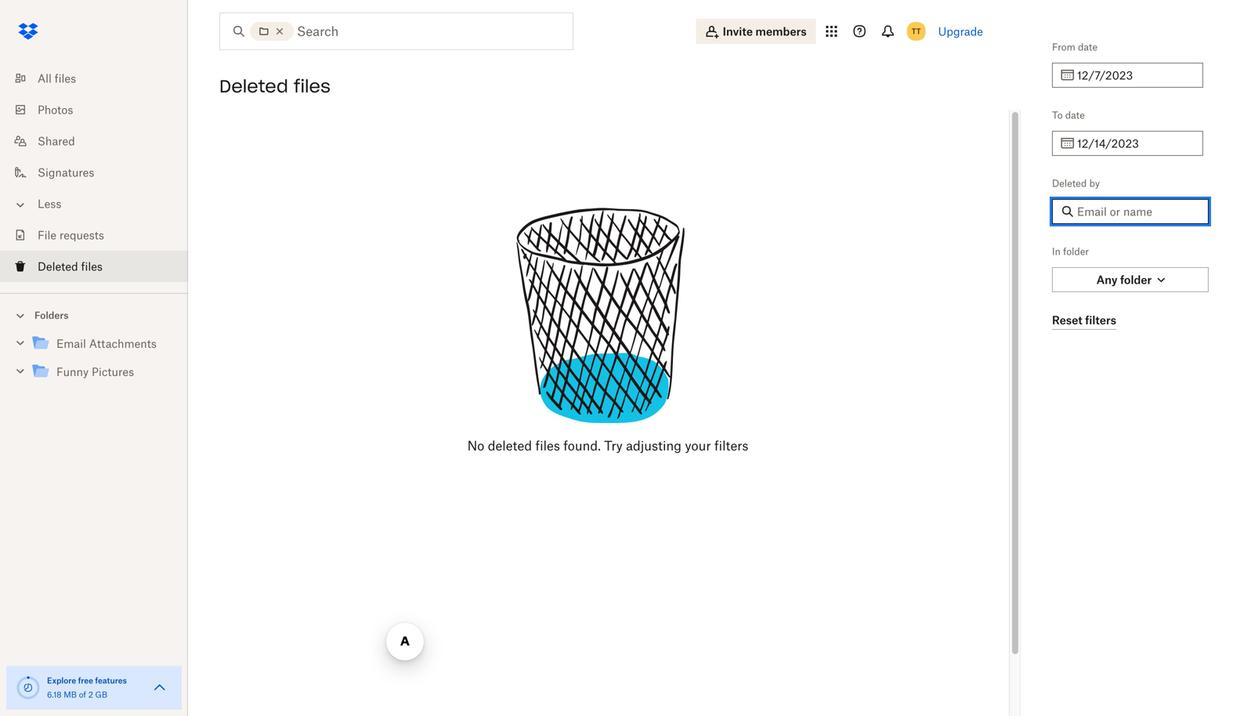 Task type: vqa. For each thing, say whether or not it's contained in the screenshot.
new folder button
no



Task type: locate. For each thing, give the bounding box(es) containing it.
in folder
[[1052, 246, 1089, 257]]

quota usage element
[[16, 675, 41, 700]]

1 vertical spatial date
[[1065, 109, 1085, 121]]

6.18
[[47, 690, 62, 700]]

From date text field
[[1077, 67, 1194, 84]]

date right from
[[1078, 41, 1098, 53]]

invite members button
[[696, 19, 816, 44]]

folder inside button
[[1120, 273, 1152, 286]]

0 vertical spatial date
[[1078, 41, 1098, 53]]

filters right reset
[[1085, 313, 1117, 327]]

tt
[[912, 26, 921, 36]]

0 horizontal spatial deleted
[[38, 260, 78, 273]]

group containing email attachments
[[0, 326, 188, 398]]

0 vertical spatial folder
[[1063, 246, 1089, 257]]

files
[[55, 72, 76, 85], [294, 75, 331, 97], [81, 260, 103, 273], [535, 438, 560, 453]]

photos
[[38, 103, 73, 116]]

reset
[[1052, 313, 1083, 327]]

email attachments link
[[31, 333, 176, 355]]

0 vertical spatial filters
[[1085, 313, 1117, 327]]

file requests link
[[13, 219, 188, 251]]

upgrade
[[938, 25, 983, 38]]

filters
[[1085, 313, 1117, 327], [715, 438, 749, 453]]

1 vertical spatial deleted files
[[38, 260, 103, 273]]

in
[[1052, 246, 1061, 257]]

0 vertical spatial deleted files
[[219, 75, 331, 97]]

0 horizontal spatial folder
[[1063, 246, 1089, 257]]

folders
[[34, 309, 69, 321]]

1 vertical spatial filters
[[715, 438, 749, 453]]

any folder button
[[1052, 267, 1209, 292]]

to
[[1052, 109, 1063, 121]]

date for to date
[[1065, 109, 1085, 121]]

1 horizontal spatial deleted
[[219, 75, 288, 97]]

tt button
[[904, 19, 929, 44]]

your
[[685, 438, 711, 453]]

filters right your
[[715, 438, 749, 453]]

try
[[604, 438, 623, 453]]

2 vertical spatial deleted
[[38, 260, 78, 273]]

1 horizontal spatial folder
[[1120, 273, 1152, 286]]

free
[[78, 676, 93, 686]]

Deleted by text field
[[1077, 203, 1200, 220]]

all
[[38, 72, 52, 85]]

deleted
[[219, 75, 288, 97], [1052, 177, 1087, 189], [38, 260, 78, 273]]

from
[[1052, 41, 1076, 53]]

0 horizontal spatial filters
[[715, 438, 749, 453]]

1 horizontal spatial filters
[[1085, 313, 1117, 327]]

list
[[0, 53, 188, 293]]

mb
[[64, 690, 77, 700]]

invite
[[723, 25, 753, 38]]

1 vertical spatial folder
[[1120, 273, 1152, 286]]

photos link
[[13, 94, 188, 125]]

filters inside button
[[1085, 313, 1117, 327]]

folder for any folder
[[1120, 273, 1152, 286]]

members
[[756, 25, 807, 38]]

gb
[[95, 690, 107, 700]]

1 vertical spatial deleted
[[1052, 177, 1087, 189]]

date right to
[[1065, 109, 1085, 121]]

folder right any
[[1120, 273, 1152, 286]]

invite members
[[723, 25, 807, 38]]

attachments
[[89, 337, 157, 350]]

0 horizontal spatial deleted files
[[38, 260, 103, 273]]

folder right in on the right of the page
[[1063, 246, 1089, 257]]

less image
[[13, 197, 28, 213]]

deleted files list item
[[0, 251, 188, 282]]

date
[[1078, 41, 1098, 53], [1065, 109, 1085, 121]]

0 vertical spatial deleted
[[219, 75, 288, 97]]

email
[[56, 337, 86, 350]]

no deleted files found. try adjusting your filters
[[467, 438, 749, 453]]

deleted files
[[219, 75, 331, 97], [38, 260, 103, 273]]

2
[[88, 690, 93, 700]]

signatures link
[[13, 157, 188, 188]]

any folder
[[1097, 273, 1152, 286]]

all files
[[38, 72, 76, 85]]

deleted files inside deleted files link
[[38, 260, 103, 273]]

pictures
[[92, 365, 134, 378]]

file requests
[[38, 228, 104, 242]]

folder
[[1063, 246, 1089, 257], [1120, 273, 1152, 286]]

less
[[38, 197, 61, 210]]

by
[[1090, 177, 1100, 189]]

all files link
[[13, 63, 188, 94]]

group
[[0, 326, 188, 398]]

files inside deleted files link
[[81, 260, 103, 273]]

no
[[467, 438, 484, 453]]

features
[[95, 676, 127, 686]]



Task type: describe. For each thing, give the bounding box(es) containing it.
deleted by
[[1052, 177, 1100, 189]]

reset filters
[[1052, 313, 1117, 327]]

Search in folder "Funny Pictures" text field
[[297, 22, 541, 41]]

folder for in folder
[[1063, 246, 1089, 257]]

1 horizontal spatial deleted files
[[219, 75, 331, 97]]

list containing all files
[[0, 53, 188, 293]]

signatures
[[38, 166, 94, 179]]

reset filters button
[[1052, 311, 1117, 330]]

explore
[[47, 676, 76, 686]]

funny pictures
[[56, 365, 134, 378]]

deleted
[[488, 438, 532, 453]]

date for from date
[[1078, 41, 1098, 53]]

shared link
[[13, 125, 188, 157]]

adjusting
[[626, 438, 682, 453]]

2 horizontal spatial deleted
[[1052, 177, 1087, 189]]

explore free features 6.18 mb of 2 gb
[[47, 676, 127, 700]]

to date
[[1052, 109, 1085, 121]]

upgrade link
[[938, 25, 983, 38]]

deleted files link
[[13, 251, 188, 282]]

any
[[1097, 273, 1118, 286]]

funny
[[56, 365, 89, 378]]

from date
[[1052, 41, 1098, 53]]

files inside all files link
[[55, 72, 76, 85]]

requests
[[59, 228, 104, 242]]

dropbox image
[[13, 16, 44, 47]]

of
[[79, 690, 86, 700]]

found.
[[564, 438, 601, 453]]

email attachments
[[56, 337, 157, 350]]

deleted inside list item
[[38, 260, 78, 273]]

funny pictures link
[[31, 362, 176, 383]]

shared
[[38, 134, 75, 148]]

To date text field
[[1077, 135, 1194, 152]]

file
[[38, 228, 56, 242]]

folders button
[[0, 303, 188, 326]]



